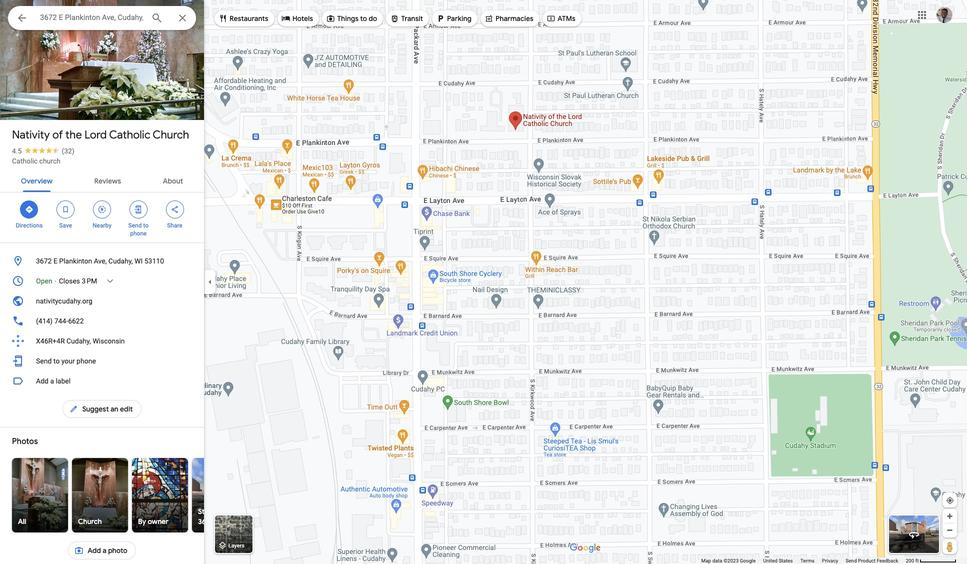 Task type: vqa. For each thing, say whether or not it's contained in the screenshot.


Task type: locate. For each thing, give the bounding box(es) containing it.
nativity
[[12, 128, 50, 142]]


[[281, 13, 290, 24]]

nativitycudahy.org
[[36, 297, 92, 305]]

states
[[779, 558, 793, 564]]

street view & 360°
[[198, 507, 241, 526]]

tab list
[[0, 168, 204, 192]]

add a label button
[[0, 371, 204, 391]]

send to your phone button
[[0, 351, 204, 371]]

terms
[[801, 558, 815, 564]]

do
[[369, 14, 377, 23]]

your
[[61, 357, 75, 365]]

hotels
[[292, 14, 313, 23]]

terms button
[[801, 558, 815, 564]]

hours image
[[12, 275, 24, 287]]

restaurants
[[230, 14, 268, 23]]

32 reviews element
[[62, 147, 74, 155]]

1 vertical spatial send
[[36, 357, 52, 365]]

 suggest an edit
[[69, 404, 133, 415]]

1 horizontal spatial a
[[103, 546, 106, 555]]

to left your
[[53, 357, 60, 365]]

 atms
[[547, 13, 576, 24]]

1 horizontal spatial add
[[88, 546, 101, 555]]

suggest
[[82, 405, 109, 414]]

phone inside send to phone
[[130, 230, 147, 237]]

0 vertical spatial a
[[50, 377, 54, 385]]

0 horizontal spatial phone
[[77, 357, 96, 365]]

to inside send to phone
[[143, 222, 149, 229]]

map data ©2023 google
[[701, 558, 756, 564]]

send inside send product feedback button
[[846, 558, 857, 564]]

0 vertical spatial phone
[[130, 230, 147, 237]]

0 horizontal spatial church
[[78, 517, 102, 526]]

1 horizontal spatial phone
[[130, 230, 147, 237]]

1 vertical spatial cudahy,
[[67, 337, 91, 345]]

add left label
[[36, 377, 48, 385]]

 things to do
[[326, 13, 377, 24]]

2 vertical spatial to
[[53, 357, 60, 365]]

cudahy, left wi
[[108, 257, 133, 265]]

0 vertical spatial cudahy,
[[108, 257, 133, 265]]

(414) 744-6622 button
[[0, 311, 204, 331]]

add right add a photo
[[88, 546, 101, 555]]

privacy button
[[822, 558, 838, 564]]

cudahy, down 6622
[[67, 337, 91, 345]]

0 vertical spatial to
[[360, 14, 367, 23]]

200 ft button
[[906, 558, 957, 564]]

4.5
[[12, 147, 22, 155]]

1 horizontal spatial to
[[143, 222, 149, 229]]

add inside add a photo button
[[88, 546, 101, 555]]

send down x46r+4r
[[36, 357, 52, 365]]

1 vertical spatial church
[[78, 517, 102, 526]]

tab list containing overview
[[0, 168, 204, 192]]

1 vertical spatial catholic
[[12, 157, 38, 165]]

to inside button
[[53, 357, 60, 365]]

a
[[50, 377, 54, 385], [103, 546, 106, 555]]

2 horizontal spatial send
[[846, 558, 857, 564]]

to
[[360, 14, 367, 23], [143, 222, 149, 229], [53, 357, 60, 365]]

1 vertical spatial phone
[[77, 357, 96, 365]]

a left label
[[50, 377, 54, 385]]

0 horizontal spatial a
[[50, 377, 54, 385]]

&
[[237, 507, 241, 516]]

0 horizontal spatial cudahy,
[[67, 337, 91, 345]]

plankinton
[[59, 257, 92, 265]]

360°
[[198, 517, 213, 526]]

all button
[[12, 458, 68, 533]]

2 horizontal spatial to
[[360, 14, 367, 23]]

by owner
[[138, 517, 169, 526]]

 transit
[[390, 13, 423, 24]]

1 horizontal spatial cudahy,
[[108, 257, 133, 265]]

nativitycudahy.org link
[[0, 291, 204, 311]]

catholic right lord
[[109, 128, 150, 142]]

phone inside button
[[77, 357, 96, 365]]

photo of nativity of the lord catholic church image
[[0, 0, 204, 196]]

directions
[[16, 222, 43, 229]]

x46r+4r
[[36, 337, 65, 345]]

0 horizontal spatial send
[[36, 357, 52, 365]]

footer containing map data ©2023 google
[[701, 558, 906, 564]]

add inside add a label button
[[36, 377, 48, 385]]

phone
[[130, 230, 147, 237], [77, 357, 96, 365]]

0 vertical spatial add
[[36, 377, 48, 385]]

open ⋅ closes 3 pm
[[36, 277, 97, 285]]

 restaurants
[[219, 13, 268, 24]]

ft
[[916, 558, 919, 564]]

1 vertical spatial add
[[88, 546, 101, 555]]

send product feedback
[[846, 558, 898, 564]]

church
[[153, 128, 189, 142], [78, 517, 102, 526]]

1 horizontal spatial send
[[128, 222, 142, 229]]

things
[[337, 14, 359, 23]]

wi
[[135, 257, 143, 265]]

1 horizontal spatial church
[[153, 128, 189, 142]]

actions for nativity of the lord catholic church region
[[0, 193, 204, 243]]

x46r+4r cudahy, wisconsin
[[36, 337, 125, 345]]

reviews button
[[86, 168, 129, 192]]

0 horizontal spatial catholic
[[12, 157, 38, 165]]

add for add a photo
[[88, 546, 101, 555]]

(414) 744-6622
[[36, 317, 84, 325]]

to inside  things to do
[[360, 14, 367, 23]]


[[219, 13, 228, 24]]

catholic church
[[12, 157, 61, 165]]

1 vertical spatial to
[[143, 222, 149, 229]]

to for send to your phone
[[53, 357, 60, 365]]

a left photo
[[103, 546, 106, 555]]

200 ft
[[906, 558, 919, 564]]

send inside send to your phone button
[[36, 357, 52, 365]]

⋅
[[54, 277, 57, 285]]

pharmacies
[[496, 14, 534, 23]]

nearby
[[93, 222, 111, 229]]


[[436, 13, 445, 24]]

744-
[[54, 317, 68, 325]]

to left do on the left top of page
[[360, 14, 367, 23]]

church inside button
[[78, 517, 102, 526]]

send inside send to phone
[[128, 222, 142, 229]]

1 horizontal spatial catholic
[[109, 128, 150, 142]]

12 photos
[[26, 99, 61, 109]]

send left product at right
[[846, 558, 857, 564]]

0 vertical spatial send
[[128, 222, 142, 229]]

0 horizontal spatial to
[[53, 357, 60, 365]]

2 vertical spatial send
[[846, 558, 857, 564]]

catholic down "4.5"
[[12, 157, 38, 165]]

3 pm
[[82, 277, 97, 285]]

view
[[219, 507, 235, 516]]

send
[[128, 222, 142, 229], [36, 357, 52, 365], [846, 558, 857, 564]]


[[16, 11, 28, 25]]

phone right your
[[77, 357, 96, 365]]

google account: leeland pitt  
(leeland.pitt@adept.ai) image
[[937, 7, 953, 23]]

google maps element
[[0, 0, 967, 564]]

1 vertical spatial a
[[103, 546, 106, 555]]

12 photos button
[[8, 95, 65, 113]]

footer inside the google maps element
[[701, 558, 906, 564]]

to left share
[[143, 222, 149, 229]]

add for add a label
[[36, 377, 48, 385]]

send for send to phone
[[128, 222, 142, 229]]


[[69, 404, 78, 415]]

phone down 
[[130, 230, 147, 237]]

3672 e plankinton ave, cudahy, wi 53110 button
[[0, 251, 204, 271]]

0 horizontal spatial add
[[36, 377, 48, 385]]

owner
[[148, 517, 169, 526]]

None field
[[40, 12, 143, 24]]

google
[[740, 558, 756, 564]]

photos
[[36, 99, 61, 109]]

send down 
[[128, 222, 142, 229]]

church up about button
[[153, 128, 189, 142]]

footer
[[701, 558, 906, 564]]

catholic
[[109, 128, 150, 142], [12, 157, 38, 165]]

0 vertical spatial catholic
[[109, 128, 150, 142]]

53110
[[144, 257, 164, 265]]

add a photo button
[[68, 539, 136, 563]]

church up add a photo
[[78, 517, 102, 526]]

show your location image
[[946, 496, 955, 505]]


[[170, 204, 179, 215]]



Task type: describe. For each thing, give the bounding box(es) containing it.
 button
[[8, 6, 36, 32]]

x46r+4r cudahy, wisconsin button
[[0, 331, 204, 351]]

share
[[167, 222, 182, 229]]

parking
[[447, 14, 472, 23]]


[[485, 13, 494, 24]]

200
[[906, 558, 914, 564]]

0 vertical spatial church
[[153, 128, 189, 142]]

show street view coverage image
[[943, 539, 957, 554]]

e
[[53, 257, 57, 265]]

©2023
[[724, 558, 739, 564]]

about
[[163, 177, 183, 186]]

ave,
[[94, 257, 107, 265]]

3672 e plankinton ave, cudahy, wi 53110
[[36, 257, 164, 265]]

a for photo
[[103, 546, 106, 555]]

information for nativity of the lord catholic church region
[[0, 251, 204, 371]]

about button
[[155, 168, 191, 192]]

product
[[858, 558, 876, 564]]

united
[[763, 558, 778, 564]]

save
[[59, 222, 72, 229]]

tab list inside nativity of the lord catholic church main content
[[0, 168, 204, 192]]

send product feedback button
[[846, 558, 898, 564]]

of
[[52, 128, 63, 142]]

open
[[36, 277, 52, 285]]

united states button
[[763, 558, 793, 564]]

send to your phone
[[36, 357, 96, 365]]

church
[[39, 157, 61, 165]]

 pharmacies
[[485, 13, 534, 24]]

map
[[701, 558, 711, 564]]


[[547, 13, 556, 24]]

church button
[[72, 458, 128, 533]]

3672
[[36, 257, 52, 265]]

united states
[[763, 558, 793, 564]]

zoom out image
[[946, 527, 954, 534]]

privacy
[[822, 558, 838, 564]]

street view image
[[908, 529, 920, 541]]

send for send product feedback
[[846, 558, 857, 564]]

the
[[65, 128, 82, 142]]

label
[[56, 377, 71, 385]]

zoom in image
[[946, 513, 954, 520]]

to for send to phone
[[143, 222, 149, 229]]

(414)
[[36, 317, 53, 325]]

collapse side panel image
[[205, 277, 216, 288]]


[[134, 204, 143, 215]]

12
[[26, 99, 34, 109]]

none field inside 3672 e plankinton ave, cudahy, wi 53110 field
[[40, 12, 143, 24]]

lord
[[84, 128, 107, 142]]

(32)
[[62, 147, 74, 155]]


[[98, 204, 107, 215]]

reviews
[[94, 177, 121, 186]]

photo
[[108, 546, 127, 555]]

overview
[[21, 177, 53, 186]]

4.5 stars image
[[22, 147, 62, 154]]

nativity of the lord catholic church main content
[[0, 0, 248, 564]]

send for send to your phone
[[36, 357, 52, 365]]

wisconsin
[[93, 337, 125, 345]]

closes
[[59, 277, 80, 285]]

edit
[[120, 405, 133, 414]]

 search field
[[8, 6, 196, 32]]

3672 E Plankinton Ave, Cudahy, WI 53110 field
[[8, 6, 196, 30]]

catholic church button
[[12, 156, 61, 166]]


[[61, 204, 70, 215]]

an
[[110, 405, 118, 414]]

add a photo image
[[75, 546, 84, 555]]


[[25, 204, 34, 215]]

show open hours for the week image
[[106, 277, 115, 286]]

street view & 360° button
[[192, 458, 248, 533]]

send to phone
[[128, 222, 149, 237]]

add a label
[[36, 377, 71, 385]]

overview button
[[13, 168, 61, 192]]

add a photo
[[88, 546, 127, 555]]

catholic inside button
[[12, 157, 38, 165]]

transit
[[401, 14, 423, 23]]

by
[[138, 517, 146, 526]]

6622
[[68, 317, 84, 325]]

a for label
[[50, 377, 54, 385]]

nativity of the lord catholic church
[[12, 128, 189, 142]]


[[390, 13, 399, 24]]

all
[[18, 517, 26, 526]]



